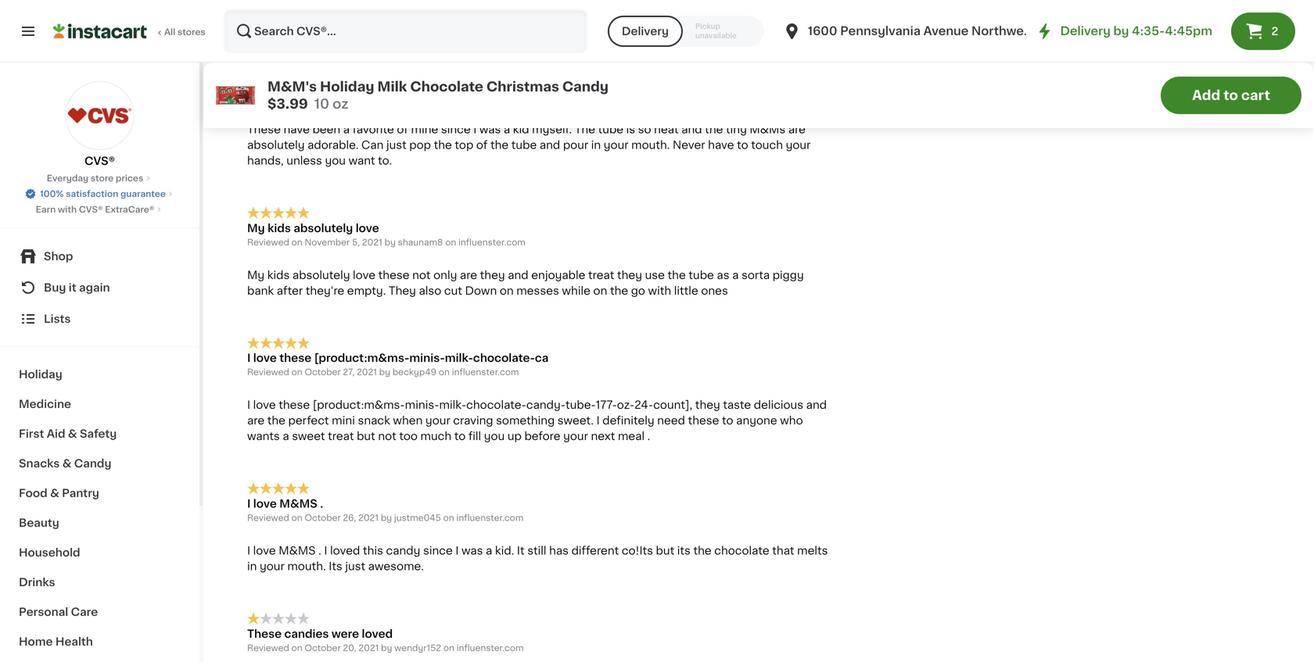 Task type: locate. For each thing, give the bounding box(es) containing it.
1 horizontal spatial they
[[617, 270, 642, 281]]

2 horizontal spatial tube
[[689, 270, 714, 281]]

absolutely up 5,
[[294, 223, 353, 234]]

your down is
[[604, 140, 629, 151]]

1 vertical spatial have
[[284, 124, 310, 135]]

1 these from the top
[[247, 77, 282, 88]]

cvs®
[[84, 156, 115, 167], [79, 205, 103, 214]]

cvs® logo image
[[65, 81, 134, 150]]

wendyr152
[[394, 644, 441, 653]]

reviewed inside these have been a reviewed on november 7, 2021 by amandab397 on influenster.com
[[247, 92, 289, 101]]

a right as
[[732, 270, 739, 281]]

a left kid
[[504, 124, 510, 135]]

candy down safety
[[74, 458, 111, 469]]

by left the shaunam8
[[385, 238, 396, 247]]

7,
[[352, 92, 358, 101]]

november left '7,'
[[305, 92, 350, 101]]

1 reviewed from the top
[[247, 92, 289, 101]]

2 october from the top
[[305, 514, 341, 523]]

cvs® down satisfaction
[[79, 205, 103, 214]]

have up the $3.99
[[284, 77, 311, 88]]

0 vertical spatial treat
[[588, 270, 614, 281]]

lists
[[44, 314, 71, 325]]

to right add
[[1224, 89, 1238, 102]]

influenster.com
[[468, 92, 535, 101], [458, 238, 526, 247], [452, 368, 519, 377], [456, 514, 524, 523], [457, 644, 524, 653]]

influenster.com right wendyr152
[[457, 644, 524, 653]]

not inside my kids absolutely love these not only are they and enjoyable treat they use the tube as a sorta piggy bank after they're empty. they also cut down on messes while on the go with little ones
[[412, 270, 431, 281]]

0 horizontal spatial just
[[345, 561, 365, 572]]

1 vertical spatial loved
[[362, 629, 393, 640]]

my inside my kids absolutely love reviewed on november 5, 2021 by shaunam8 on influenster.com
[[247, 223, 265, 234]]

stores
[[178, 28, 205, 36]]

milk- inside 'i love these [product:m&ms-minis-milk-chocolate-candy-tube-177-oz-24-count], they taste delicious and are the perfect mini snack when your craving something sweet. i definitely need these to anyone who wants a sweet treat but not too much to fill you up before your next meal .'
[[439, 400, 466, 411]]

1 vertical spatial been
[[312, 124, 340, 135]]

. right meal
[[647, 431, 650, 442]]

service type group
[[608, 16, 764, 47]]

on right wendyr152
[[443, 644, 454, 653]]

delivery inside delivery by 4:35-4:45pm link
[[1060, 25, 1111, 37]]

love for i love these [product:m&ms-minis-milk-chocolate-ca reviewed on october 27, 2021 by beckyp49 on influenster.com
[[253, 353, 277, 364]]

you inside 'i love these [product:m&ms-minis-milk-chocolate-candy-tube-177-oz-24-count], they taste delicious and are the perfect mini snack when your craving something sweet. i definitely need these to anyone who wants a sweet treat but not too much to fill you up before your next meal .'
[[484, 431, 505, 442]]

0 vertical spatial november
[[305, 92, 350, 101]]

on down candies at left
[[291, 644, 302, 653]]

and inside my kids absolutely love these not only are they and enjoyable treat they use the tube as a sorta piggy bank after they're empty. they also cut down on messes while on the go with little ones
[[508, 270, 529, 281]]

after
[[277, 285, 303, 296]]

20,
[[343, 644, 356, 653]]

1 horizontal spatial just
[[386, 140, 407, 151]]

1 vertical spatial november
[[305, 238, 350, 247]]

0 vertical spatial october
[[305, 368, 341, 377]]

0 horizontal spatial of
[[397, 124, 408, 135]]

tube-
[[566, 400, 596, 411]]

instacart logo image
[[53, 22, 147, 41]]

use
[[645, 270, 665, 281]]

to left fill
[[454, 431, 466, 442]]

since inside i love m&ms . i loved this candy since i was a kid. it still has different co!its but its the chocolate that melts in your mouth. its just awesome.
[[423, 546, 453, 557]]

1 vertical spatial minis-
[[405, 400, 439, 411]]

influenster.com inside my kids absolutely love reviewed on november 5, 2021 by shaunam8 on influenster.com
[[458, 238, 526, 247]]

been for reviewed
[[314, 77, 343, 88]]

absolutely inside my kids absolutely love reviewed on november 5, 2021 by shaunam8 on influenster.com
[[294, 223, 353, 234]]

as
[[717, 270, 729, 281]]

since right candy
[[423, 546, 453, 557]]

all stores
[[164, 28, 205, 36]]

the inside 'i love these [product:m&ms-minis-milk-chocolate-candy-tube-177-oz-24-count], they taste delicious and are the perfect mini snack when your craving something sweet. i definitely need these to anyone who wants a sweet treat but not too much to fill you up before your next meal .'
[[267, 416, 285, 426]]

a
[[345, 77, 352, 88], [343, 124, 350, 135], [504, 124, 510, 135], [732, 270, 739, 281], [283, 431, 289, 442], [486, 546, 492, 557]]

milk- inside i love these [product:m&ms-minis-milk-chocolate-ca reviewed on october 27, 2021 by beckyp49 on influenster.com
[[445, 353, 473, 364]]

only
[[433, 270, 457, 281]]

want
[[349, 155, 375, 166]]

reviewed inside my kids absolutely love reviewed on november 5, 2021 by shaunam8 on influenster.com
[[247, 238, 289, 247]]

but left its
[[656, 546, 674, 557]]

1 vertical spatial in
[[247, 561, 257, 572]]

christmas
[[486, 80, 559, 93]]

0 vertical spatial [product:m&ms-
[[314, 353, 409, 364]]

was left kid.
[[461, 546, 483, 557]]

0 vertical spatial candy
[[562, 80, 609, 93]]

loved inside these candies were loved reviewed on october 20, 2021 by wendyr152 on influenster.com
[[362, 629, 393, 640]]

1 vertical spatial my
[[247, 270, 265, 281]]

0 vertical spatial mouth.
[[631, 140, 670, 151]]

been up 10
[[314, 77, 343, 88]]

. inside 'i love m&ms . reviewed on october 26, 2021 by justme045 on influenster.com'
[[320, 499, 323, 510]]

everyday store prices link
[[47, 172, 153, 185]]

they up down
[[480, 270, 505, 281]]

they
[[480, 270, 505, 281], [617, 270, 642, 281], [695, 400, 720, 411]]

but inside i love m&ms . i loved this candy since i was a kid. it still has different co!its but its the chocolate that melts in your mouth. its just awesome.
[[656, 546, 674, 557]]

these inside these have been a favorite of mine since i was a kid myself. the tube is so neat and the tiny m&ms are absolutely adorable. can just pop the top of the tube and pour in your mouth. never have to touch your hands, unless you want to.
[[247, 124, 281, 135]]

the
[[705, 124, 723, 135], [434, 140, 452, 151], [490, 140, 509, 151], [668, 270, 686, 281], [610, 285, 628, 296], [267, 416, 285, 426], [693, 546, 712, 557]]

love inside my kids absolutely love reviewed on november 5, 2021 by shaunam8 on influenster.com
[[356, 223, 379, 234]]

0 vertical spatial just
[[386, 140, 407, 151]]

[product:m&ms- for i love these [product:m&ms-minis-milk-chocolate-ca reviewed on october 27, 2021 by beckyp49 on influenster.com
[[314, 353, 409, 364]]

home
[[19, 637, 53, 648]]

1 horizontal spatial holiday
[[320, 80, 374, 93]]

chocolate- inside 'i love these [product:m&ms-minis-milk-chocolate-candy-tube-177-oz-24-count], they taste delicious and are the perfect mini snack when your craving something sweet. i definitely need these to anyone who wants a sweet treat but not too much to fill you up before your next meal .'
[[466, 400, 526, 411]]

your
[[604, 140, 629, 151], [786, 140, 811, 151], [425, 416, 450, 426], [563, 431, 588, 442], [260, 561, 285, 572]]

tiny
[[726, 124, 747, 135]]

treat down mini
[[328, 431, 354, 442]]

0 horizontal spatial not
[[378, 431, 396, 442]]

Search field
[[225, 11, 586, 52]]

2 reviewed from the top
[[247, 238, 289, 247]]

on left 10
[[291, 92, 302, 101]]

cut
[[444, 285, 462, 296]]

1 vertical spatial kids
[[267, 270, 290, 281]]

buy it again
[[44, 282, 110, 293]]

0 vertical spatial holiday
[[320, 80, 374, 93]]

and down myself.
[[540, 140, 560, 151]]

m&ms left this
[[279, 546, 316, 557]]

not inside 'i love these [product:m&ms-minis-milk-chocolate-candy-tube-177-oz-24-count], they taste delicious and are the perfect mini snack when your craving something sweet. i definitely need these to anyone who wants a sweet treat but not too much to fill you up before your next meal .'
[[378, 431, 396, 442]]

your inside i love m&ms . i loved this candy since i was a kid. it still has different co!its but its the chocolate that melts in your mouth. its just awesome.
[[260, 561, 285, 572]]

just
[[386, 140, 407, 151], [345, 561, 365, 572]]

november inside my kids absolutely love reviewed on november 5, 2021 by shaunam8 on influenster.com
[[305, 238, 350, 247]]

by inside i love these [product:m&ms-minis-milk-chocolate-ca reviewed on october 27, 2021 by beckyp49 on influenster.com
[[379, 368, 390, 377]]

4 reviewed from the top
[[247, 514, 289, 523]]

1 vertical spatial absolutely
[[294, 223, 353, 234]]

you down adorable.
[[325, 155, 346, 166]]

& for pantry
[[50, 488, 59, 499]]

these for these have been a reviewed on november 7, 2021 by amandab397 on influenster.com
[[247, 77, 282, 88]]

were
[[332, 629, 359, 640]]

[product:m&ms-
[[314, 353, 409, 364], [313, 400, 405, 411]]

i inside i love these [product:m&ms-minis-milk-chocolate-ca reviewed on october 27, 2021 by beckyp49 on influenster.com
[[247, 353, 251, 364]]

1 vertical spatial [product:m&ms-
[[313, 400, 405, 411]]

2 horizontal spatial they
[[695, 400, 720, 411]]

m&ms inside i love m&ms . i loved this candy since i was a kid. it still has different co!its but its the chocolate that melts in your mouth. its just awesome.
[[279, 546, 316, 557]]

treat
[[588, 270, 614, 281], [328, 431, 354, 442]]

2 vertical spatial .
[[318, 546, 321, 557]]

been inside these have been a reviewed on november 7, 2021 by amandab397 on influenster.com
[[314, 77, 343, 88]]

. inside i love m&ms . i loved this candy since i was a kid. it still has different co!its but its the chocolate that melts in your mouth. its just awesome.
[[318, 546, 321, 557]]

loved up the its
[[330, 546, 360, 557]]

by for a
[[383, 92, 394, 101]]

love inside 'i love m&ms . reviewed on october 26, 2021 by justme045 on influenster.com'
[[253, 499, 277, 510]]

chocolate- inside i love these [product:m&ms-minis-milk-chocolate-ca reviewed on october 27, 2021 by beckyp49 on influenster.com
[[473, 353, 535, 364]]

[product:m&ms- inside i love these [product:m&ms-minis-milk-chocolate-ca reviewed on october 27, 2021 by beckyp49 on influenster.com
[[314, 353, 409, 364]]

1 horizontal spatial you
[[484, 431, 505, 442]]

these inside these have been a reviewed on november 7, 2021 by amandab397 on influenster.com
[[247, 77, 282, 88]]

a left kid.
[[486, 546, 492, 557]]

delivery inside delivery button
[[622, 26, 669, 37]]

3 reviewed from the top
[[247, 368, 289, 377]]

[product:m&ms- up 27,
[[314, 353, 409, 364]]

by for .
[[381, 514, 392, 523]]

5 reviewed from the top
[[247, 644, 289, 653]]

can
[[361, 140, 384, 151]]

& right aid
[[68, 429, 77, 440]]

reviewed inside 'i love m&ms . reviewed on october 26, 2021 by justme045 on influenster.com'
[[247, 514, 289, 523]]

loved inside i love m&ms . i loved this candy since i was a kid. it still has different co!its but its the chocolate that melts in your mouth. its just awesome.
[[330, 546, 360, 557]]

treat inside 'i love these [product:m&ms-minis-milk-chocolate-candy-tube-177-oz-24-count], they taste delicious and are the perfect mini snack when your craving something sweet. i definitely need these to anyone who wants a sweet treat but not too much to fill you up before your next meal .'
[[328, 431, 354, 442]]

in inside these have been a favorite of mine since i was a kid myself. the tube is so neat and the tiny m&ms are absolutely adorable. can just pop the top of the tube and pour in your mouth. never have to touch your hands, unless you want to.
[[591, 140, 601, 151]]

minis- up 'beckyp49'
[[409, 353, 445, 364]]

i love these [product:m&ms-minis-milk-chocolate-ca reviewed on october 27, 2021 by beckyp49 on influenster.com
[[247, 353, 549, 377]]

0 horizontal spatial mouth.
[[287, 561, 326, 572]]

shop
[[44, 251, 73, 262]]

i inside these have been a favorite of mine since i was a kid myself. the tube is so neat and the tiny m&ms are absolutely adorable. can just pop the top of the tube and pour in your mouth. never have to touch your hands, unless you want to.
[[473, 124, 477, 135]]

kids inside my kids absolutely love reviewed on november 5, 2021 by shaunam8 on influenster.com
[[268, 223, 291, 234]]

sweet.
[[558, 416, 594, 426]]

. for i love m&ms . i loved this candy since i was a kid. it still has different co!its but its the chocolate that melts in your mouth. its just awesome.
[[318, 546, 321, 557]]

m&ms for i
[[279, 546, 316, 557]]

just right the its
[[345, 561, 365, 572]]

snack
[[358, 416, 390, 426]]

are up wants
[[247, 416, 265, 426]]

not up also
[[412, 270, 431, 281]]

by right '7,'
[[383, 92, 394, 101]]

are up down
[[460, 270, 477, 281]]

october left 26,
[[305, 514, 341, 523]]

love inside 'i love these [product:m&ms-minis-milk-chocolate-candy-tube-177-oz-24-count], they taste delicious and are the perfect mini snack when your craving something sweet. i definitely need these to anyone who wants a sweet treat but not too much to fill you up before your next meal .'
[[253, 400, 276, 411]]

anyone
[[736, 416, 777, 426]]

by inside these candies were loved reviewed on october 20, 2021 by wendyr152 on influenster.com
[[381, 644, 392, 653]]

my kids absolutely love reviewed on november 5, 2021 by shaunam8 on influenster.com
[[247, 223, 526, 247]]

the up wants
[[267, 416, 285, 426]]

1 horizontal spatial candy
[[562, 80, 609, 93]]

2 horizontal spatial are
[[788, 124, 806, 135]]

2021 inside 'i love m&ms . reviewed on october 26, 2021 by justme045 on influenster.com'
[[358, 514, 379, 523]]

have for favorite
[[284, 124, 310, 135]]

have down the $3.99
[[284, 124, 310, 135]]

0 horizontal spatial treat
[[328, 431, 354, 442]]

2 vertical spatial &
[[50, 488, 59, 499]]

0 vertical spatial milk-
[[445, 353, 473, 364]]

1 vertical spatial m&ms
[[279, 546, 316, 557]]

these up the $3.99
[[247, 77, 282, 88]]

tube left is
[[598, 124, 623, 135]]

your left the its
[[260, 561, 285, 572]]

the left the "top"
[[434, 140, 452, 151]]

something
[[496, 416, 555, 426]]

. left this
[[318, 546, 321, 557]]

chocolate- up the craving
[[466, 400, 526, 411]]

october inside 'i love m&ms . reviewed on october 26, 2021 by justme045 on influenster.com'
[[305, 514, 341, 523]]

2021 inside my kids absolutely love reviewed on november 5, 2021 by shaunam8 on influenster.com
[[362, 238, 382, 247]]

my inside my kids absolutely love these not only are they and enjoyable treat they use the tube as a sorta piggy bank after they're empty. they also cut down on messes while on the go with little ones
[[247, 270, 265, 281]]

they left taste
[[695, 400, 720, 411]]

been for favorite
[[312, 124, 340, 135]]

1 vertical spatial of
[[476, 140, 488, 151]]

2 button
[[1231, 13, 1295, 50]]

1 vertical spatial not
[[378, 431, 396, 442]]

absolutely up hands,
[[247, 140, 305, 151]]

10
[[314, 97, 329, 111]]

0 vertical spatial have
[[284, 77, 311, 88]]

chocolate
[[410, 80, 483, 93]]

1 horizontal spatial loved
[[362, 629, 393, 640]]

loved right were
[[362, 629, 393, 640]]

1 horizontal spatial but
[[656, 546, 674, 557]]

1 horizontal spatial mouth.
[[631, 140, 670, 151]]

1 vertical spatial mouth.
[[287, 561, 326, 572]]

november for been
[[305, 92, 350, 101]]

on right the shaunam8
[[445, 238, 456, 247]]

1 horizontal spatial with
[[648, 285, 671, 296]]

by left justme045
[[381, 514, 392, 523]]

have inside these have been a reviewed on november 7, 2021 by amandab397 on influenster.com
[[284, 77, 311, 88]]

0 horizontal spatial delivery
[[622, 26, 669, 37]]

to inside these have been a favorite of mine since i was a kid myself. the tube is so neat and the tiny m&ms are absolutely adorable. can just pop the top of the tube and pour in your mouth. never have to touch your hands, unless you want to.
[[737, 140, 748, 151]]

1 vertical spatial .
[[320, 499, 323, 510]]

top
[[455, 140, 473, 151]]

since
[[441, 124, 471, 135], [423, 546, 453, 557]]

you right fill
[[484, 431, 505, 442]]

1 my from the top
[[247, 223, 265, 234]]

0 horizontal spatial loved
[[330, 546, 360, 557]]

a up the oz
[[345, 77, 352, 88]]

1 vertical spatial holiday
[[19, 369, 62, 380]]

& right food
[[50, 488, 59, 499]]

is
[[626, 124, 635, 135]]

with down the use
[[648, 285, 671, 296]]

since inside these have been a favorite of mine since i was a kid myself. the tube is so neat and the tiny m&ms are absolutely adorable. can just pop the top of the tube and pour in your mouth. never have to touch your hands, unless you want to.
[[441, 124, 471, 135]]

2021 right '7,'
[[361, 92, 381, 101]]

0 vertical spatial m&ms
[[279, 499, 317, 510]]

0 vertical spatial chocolate-
[[473, 353, 535, 364]]

2 november from the top
[[305, 238, 350, 247]]

just up to. at top left
[[386, 140, 407, 151]]

all
[[164, 28, 175, 36]]

october down candies at left
[[305, 644, 341, 653]]

0 vertical spatial absolutely
[[247, 140, 305, 151]]

0 vertical spatial was
[[479, 124, 501, 135]]

but down snack in the left bottom of the page
[[357, 431, 375, 442]]

they
[[389, 285, 416, 296]]

mouth. left the its
[[287, 561, 326, 572]]

on left 26,
[[291, 514, 302, 523]]

kids for my kids absolutely love these not only are they and enjoyable treat they use the tube as a sorta piggy bank after they're empty. they also cut down on messes while on the go with little ones
[[267, 270, 290, 281]]

0 vertical spatial in
[[591, 140, 601, 151]]

1 november from the top
[[305, 92, 350, 101]]

october for were
[[305, 644, 341, 653]]

influenster.com for was
[[468, 92, 535, 101]]

0 horizontal spatial are
[[247, 416, 265, 426]]

0 vertical spatial my
[[247, 223, 265, 234]]

2 vertical spatial tube
[[689, 270, 714, 281]]

treat up while
[[588, 270, 614, 281]]

1 vertical spatial are
[[460, 270, 477, 281]]

treat inside my kids absolutely love these not only are they and enjoyable treat they use the tube as a sorta piggy bank after they're empty. they also cut down on messes while on the go with little ones
[[588, 270, 614, 281]]

northwest
[[972, 25, 1036, 37]]

minis- inside i love these [product:m&ms-minis-milk-chocolate-ca reviewed on october 27, 2021 by beckyp49 on influenster.com
[[409, 353, 445, 364]]

been up adorable.
[[312, 124, 340, 135]]

0 vertical spatial but
[[357, 431, 375, 442]]

1 vertical spatial with
[[648, 285, 671, 296]]

candy inside m&m's holiday milk chocolate christmas candy $3.99 10 oz
[[562, 80, 609, 93]]

2021 for i love m&ms .
[[358, 514, 379, 523]]

0 horizontal spatial in
[[247, 561, 257, 572]]

influenster.com up down
[[458, 238, 526, 247]]

0 horizontal spatial candy
[[74, 458, 111, 469]]

1 horizontal spatial delivery
[[1060, 25, 1111, 37]]

1 vertical spatial cvs®
[[79, 205, 103, 214]]

to
[[1224, 89, 1238, 102], [737, 140, 748, 151], [722, 416, 733, 426], [454, 431, 466, 442]]

holiday up medicine
[[19, 369, 62, 380]]

kids inside my kids absolutely love these not only are they and enjoyable treat they use the tube as a sorta piggy bank after they're empty. they also cut down on messes while on the go with little ones
[[267, 270, 290, 281]]

still
[[527, 546, 546, 557]]

0 vertical spatial with
[[58, 205, 77, 214]]

2 vertical spatial october
[[305, 644, 341, 653]]

my for my kids absolutely love reviewed on november 5, 2021 by shaunam8 on influenster.com
[[247, 223, 265, 234]]

november inside these have been a reviewed on november 7, 2021 by amandab397 on influenster.com
[[305, 92, 350, 101]]

0 vertical spatial been
[[314, 77, 343, 88]]

adorable.
[[308, 140, 359, 151]]

chocolate- for candy-
[[466, 400, 526, 411]]

. inside 'i love these [product:m&ms-minis-milk-chocolate-candy-tube-177-oz-24-count], they taste delicious and are the perfect mini snack when your craving something sweet. i definitely need these to anyone who wants a sweet treat but not too much to fill you up before your next meal .'
[[647, 431, 650, 442]]

m&ms down sweet
[[279, 499, 317, 510]]

kids
[[268, 223, 291, 234], [267, 270, 290, 281]]

holiday inside m&m's holiday milk chocolate christmas candy $3.99 10 oz
[[320, 80, 374, 93]]

3 october from the top
[[305, 644, 341, 653]]

little
[[674, 285, 698, 296]]

love for i love m&ms . i loved this candy since i was a kid. it still has different co!its but its the chocolate that melts in your mouth. its just awesome.
[[253, 546, 276, 557]]

1 vertical spatial chocolate-
[[466, 400, 526, 411]]

m&m's
[[268, 80, 317, 93]]

hands,
[[247, 155, 284, 166]]

of right the "top"
[[476, 140, 488, 151]]

influenster.com inside 'i love m&ms . reviewed on october 26, 2021 by justme045 on influenster.com'
[[456, 514, 524, 523]]

[product:m&ms- inside 'i love these [product:m&ms-minis-milk-chocolate-candy-tube-177-oz-24-count], they taste delicious and are the perfect mini snack when your craving something sweet. i definitely need these to anyone who wants a sweet treat but not too much to fill you up before your next meal .'
[[313, 400, 405, 411]]

just inside these have been a favorite of mine since i was a kid myself. the tube is so neat and the tiny m&ms are absolutely adorable. can just pop the top of the tube and pour in your mouth. never have to touch your hands, unless you want to.
[[386, 140, 407, 151]]

influenster.com up the craving
[[452, 368, 519, 377]]

i
[[473, 124, 477, 135], [247, 353, 251, 364], [247, 400, 250, 411], [597, 416, 600, 426], [247, 499, 251, 510], [247, 546, 250, 557], [324, 546, 327, 557], [456, 546, 459, 557]]

you
[[325, 155, 346, 166], [484, 431, 505, 442]]

2 these from the top
[[247, 124, 281, 135]]

0 horizontal spatial but
[[357, 431, 375, 442]]

reviewed
[[247, 92, 289, 101], [247, 238, 289, 247], [247, 368, 289, 377], [247, 514, 289, 523], [247, 644, 289, 653]]

absolutely up they're
[[292, 270, 350, 281]]

chocolate- for ca
[[473, 353, 535, 364]]

1 vertical spatial candy
[[74, 458, 111, 469]]

was left kid
[[479, 124, 501, 135]]

love inside i love m&ms . i loved this candy since i was a kid. it still has different co!its but its the chocolate that melts in your mouth. its just awesome.
[[253, 546, 276, 557]]

by inside these have been a reviewed on november 7, 2021 by amandab397 on influenster.com
[[383, 92, 394, 101]]

by for loved
[[381, 644, 392, 653]]

1 vertical spatial you
[[484, 431, 505, 442]]

enjoyable
[[531, 270, 585, 281]]

1 horizontal spatial not
[[412, 270, 431, 281]]

mini
[[332, 416, 355, 426]]

candy
[[562, 80, 609, 93], [74, 458, 111, 469]]

of left mine
[[397, 124, 408, 135]]

these candies were loved reviewed on october 20, 2021 by wendyr152 on influenster.com
[[247, 629, 524, 653]]

the left the go
[[610, 285, 628, 296]]

on right down
[[500, 285, 514, 296]]

with
[[58, 205, 77, 214], [648, 285, 671, 296]]

0 vertical spatial tube
[[598, 124, 623, 135]]

mouth. inside i love m&ms . i loved this candy since i was a kid. it still has different co!its but its the chocolate that melts in your mouth. its just awesome.
[[287, 561, 326, 572]]

oz
[[333, 97, 348, 111]]

lists link
[[9, 303, 190, 335]]

0 vertical spatial since
[[441, 124, 471, 135]]

2
[[1271, 26, 1278, 37]]

2021 inside these candies were loved reviewed on october 20, 2021 by wendyr152 on influenster.com
[[359, 644, 379, 653]]

absolutely
[[247, 140, 305, 151], [294, 223, 353, 234], [292, 270, 350, 281]]

0 vertical spatial are
[[788, 124, 806, 135]]

influenster.com inside these have been a reviewed on november 7, 2021 by amandab397 on influenster.com
[[468, 92, 535, 101]]

3 these from the top
[[247, 629, 282, 640]]

2021 right 26,
[[358, 514, 379, 523]]

1 vertical spatial treat
[[328, 431, 354, 442]]

your down sweet.
[[563, 431, 588, 442]]

[product:m&ms- up snack in the left bottom of the page
[[313, 400, 405, 411]]

1 vertical spatial since
[[423, 546, 453, 557]]

have for reviewed
[[284, 77, 311, 88]]

1 vertical spatial was
[[461, 546, 483, 557]]

m&ms inside 'i love m&ms . reviewed on october 26, 2021 by justme045 on influenster.com'
[[279, 499, 317, 510]]

0 vertical spatial minis-
[[409, 353, 445, 364]]

reviewed for these have been a
[[247, 92, 289, 101]]

they up the go
[[617, 270, 642, 281]]

to inside add to cart button
[[1224, 89, 1238, 102]]

love inside i love these [product:m&ms-minis-milk-chocolate-ca reviewed on october 27, 2021 by beckyp49 on influenster.com
[[253, 353, 277, 364]]

its
[[329, 561, 342, 572]]

october inside i love these [product:m&ms-minis-milk-chocolate-ca reviewed on october 27, 2021 by beckyp49 on influenster.com
[[305, 368, 341, 377]]

melts
[[797, 546, 828, 557]]

0 vertical spatial these
[[247, 77, 282, 88]]

since up the "top"
[[441, 124, 471, 135]]

mouth. down so
[[631, 140, 670, 151]]

1 october from the top
[[305, 368, 341, 377]]

up
[[508, 431, 522, 442]]

2 my from the top
[[247, 270, 265, 281]]

1 horizontal spatial tube
[[598, 124, 623, 135]]

by inside my kids absolutely love reviewed on november 5, 2021 by shaunam8 on influenster.com
[[385, 238, 396, 247]]

was inside i love m&ms . i loved this candy since i was a kid. it still has different co!its but its the chocolate that melts in your mouth. its just awesome.
[[461, 546, 483, 557]]

october inside these candies were loved reviewed on october 20, 2021 by wendyr152 on influenster.com
[[305, 644, 341, 653]]

not down snack in the left bottom of the page
[[378, 431, 396, 442]]

minis-
[[409, 353, 445, 364], [405, 400, 439, 411]]

1 horizontal spatial in
[[591, 140, 601, 151]]

and right delicious
[[806, 400, 827, 411]]

beauty
[[19, 518, 59, 529]]

1 horizontal spatial are
[[460, 270, 477, 281]]

a right wants
[[283, 431, 289, 442]]

i love m&ms . i loved this candy since i was a kid. it still has different co!its but its the chocolate that melts in your mouth. its just awesome.
[[247, 546, 828, 572]]

. down sweet
[[320, 499, 323, 510]]

favorite
[[352, 124, 394, 135]]

0 horizontal spatial with
[[58, 205, 77, 214]]

november left 5,
[[305, 238, 350, 247]]

a inside i love m&ms . i loved this candy since i was a kid. it still has different co!its but its the chocolate that melts in your mouth. its just awesome.
[[486, 546, 492, 557]]

1 horizontal spatial treat
[[588, 270, 614, 281]]

absolutely for these
[[292, 270, 350, 281]]

2021 inside these have been a reviewed on november 7, 2021 by amandab397 on influenster.com
[[361, 92, 381, 101]]

absolutely inside my kids absolutely love these not only are they and enjoyable treat they use the tube as a sorta piggy bank after they're empty. they also cut down on messes while on the go with little ones
[[292, 270, 350, 281]]

these inside i love these [product:m&ms-minis-milk-chocolate-ca reviewed on october 27, 2021 by beckyp49 on influenster.com
[[279, 353, 311, 364]]

None search field
[[224, 9, 587, 53]]

0 vertical spatial .
[[647, 431, 650, 442]]

2 vertical spatial have
[[708, 140, 734, 151]]

by inside 'i love m&ms . reviewed on october 26, 2021 by justme045 on influenster.com'
[[381, 514, 392, 523]]

love
[[356, 223, 379, 234], [353, 270, 376, 281], [253, 353, 277, 364], [253, 400, 276, 411], [253, 499, 277, 510], [253, 546, 276, 557]]

1 vertical spatial october
[[305, 514, 341, 523]]

2 vertical spatial these
[[247, 629, 282, 640]]

1 vertical spatial just
[[345, 561, 365, 572]]

100% satisfaction guarantee
[[40, 190, 166, 198]]

my kids absolutely love these not only are they and enjoyable treat they use the tube as a sorta piggy bank after they're empty. they also cut down on messes while on the go with little ones
[[247, 270, 804, 296]]

influenster.com up kid.
[[456, 514, 524, 523]]

2 vertical spatial absolutely
[[292, 270, 350, 281]]

delivery for delivery by 4:35-4:45pm
[[1060, 25, 1111, 37]]

1600 pennsylvania avenue northwest button
[[783, 9, 1036, 53]]

reviewed inside i love these [product:m&ms-minis-milk-chocolate-ca reviewed on october 27, 2021 by beckyp49 on influenster.com
[[247, 368, 289, 377]]

by left wendyr152
[[381, 644, 392, 653]]

milk- for candy-
[[439, 400, 466, 411]]

candy up the
[[562, 80, 609, 93]]

influenster.com inside i love these [product:m&ms-minis-milk-chocolate-ca reviewed on october 27, 2021 by beckyp49 on influenster.com
[[452, 368, 519, 377]]

october left 27,
[[305, 368, 341, 377]]

october
[[305, 368, 341, 377], [305, 514, 341, 523], [305, 644, 341, 653]]

have
[[284, 77, 311, 88], [284, 124, 310, 135], [708, 140, 734, 151]]

pantry
[[62, 488, 99, 499]]

been inside these have been a favorite of mine since i was a kid myself. the tube is so neat and the tiny m&ms are absolutely adorable. can just pop the top of the tube and pour in your mouth. never have to touch your hands, unless you want to.
[[312, 124, 340, 135]]

these inside these candies were loved reviewed on october 20, 2021 by wendyr152 on influenster.com
[[247, 629, 282, 640]]

holiday up the oz
[[320, 80, 374, 93]]

& right snacks
[[62, 458, 71, 469]]

1 vertical spatial &
[[62, 458, 71, 469]]

1 vertical spatial these
[[247, 124, 281, 135]]

aid
[[47, 429, 65, 440]]

meal
[[618, 431, 645, 442]]

1 vertical spatial but
[[656, 546, 674, 557]]

has
[[549, 546, 569, 557]]

health
[[55, 637, 93, 648]]

by left 'beckyp49'
[[379, 368, 390, 377]]

.
[[647, 431, 650, 442], [320, 499, 323, 510], [318, 546, 321, 557]]

0 vertical spatial loved
[[330, 546, 360, 557]]

influenster.com for and
[[458, 238, 526, 247]]

2021 inside i love these [product:m&ms-minis-milk-chocolate-ca reviewed on october 27, 2021 by beckyp49 on influenster.com
[[357, 368, 377, 377]]

the left 'tiny'
[[705, 124, 723, 135]]



Task type: describe. For each thing, give the bounding box(es) containing it.
your up much
[[425, 416, 450, 426]]

next
[[591, 431, 615, 442]]

empty.
[[347, 285, 386, 296]]

& for candy
[[62, 458, 71, 469]]

never
[[673, 140, 705, 151]]

messes
[[516, 285, 559, 296]]

love for i love these [product:m&ms-minis-milk-chocolate-candy-tube-177-oz-24-count], they taste delicious and are the perfect mini snack when your craving something sweet. i definitely need these to anyone who wants a sweet treat but not too much to fill you up before your next meal .
[[253, 400, 276, 411]]

shaunam8
[[398, 238, 443, 247]]

2021 for my kids absolutely love
[[362, 238, 382, 247]]

you inside these have been a favorite of mine since i was a kid myself. the tube is so neat and the tiny m&ms are absolutely adorable. can just pop the top of the tube and pour in your mouth. never have to touch your hands, unless you want to.
[[325, 155, 346, 166]]

a up adorable.
[[343, 124, 350, 135]]

down
[[465, 285, 497, 296]]

snacks & candy link
[[9, 449, 190, 479]]

minis- for candy-
[[405, 400, 439, 411]]

neat
[[654, 124, 679, 135]]

was inside these have been a favorite of mine since i was a kid myself. the tube is so neat and the tiny m&ms are absolutely adorable. can just pop the top of the tube and pour in your mouth. never have to touch your hands, unless you want to.
[[479, 124, 501, 135]]

holiday link
[[9, 360, 190, 390]]

pour
[[563, 140, 588, 151]]

reviewed for i love m&ms .
[[247, 514, 289, 523]]

on up after
[[291, 238, 302, 247]]

pop
[[409, 140, 431, 151]]

with inside my kids absolutely love these not only are they and enjoyable treat they use the tube as a sorta piggy bank after they're empty. they also cut down on messes while on the go with little ones
[[648, 285, 671, 296]]

it
[[517, 546, 525, 557]]

add to cart
[[1192, 89, 1270, 102]]

sorta
[[742, 270, 770, 281]]

. for i love m&ms . reviewed on october 26, 2021 by justme045 on influenster.com
[[320, 499, 323, 510]]

pennsylvania
[[840, 25, 921, 37]]

beauty link
[[9, 508, 190, 538]]

they inside 'i love these [product:m&ms-minis-milk-chocolate-candy-tube-177-oz-24-count], they taste delicious and are the perfect mini snack when your craving something sweet. i definitely need these to anyone who wants a sweet treat but not too much to fill you up before your next meal .'
[[695, 400, 720, 411]]

medicine link
[[9, 390, 190, 419]]

love inside my kids absolutely love these not only are they and enjoyable treat they use the tube as a sorta piggy bank after they're empty. they also cut down on messes while on the go with little ones
[[353, 270, 376, 281]]

october for m&ms
[[305, 514, 341, 523]]

2021 for these have been a
[[361, 92, 381, 101]]

0 vertical spatial &
[[68, 429, 77, 440]]

1 horizontal spatial of
[[476, 140, 488, 151]]

your right touch
[[786, 140, 811, 151]]

reviewed inside these candies were loved reviewed on october 20, 2021 by wendyr152 on influenster.com
[[247, 644, 289, 653]]

on right while
[[593, 285, 607, 296]]

by for love
[[385, 238, 396, 247]]

[product:m&ms- for i love these [product:m&ms-minis-milk-chocolate-candy-tube-177-oz-24-count], they taste delicious and are the perfect mini snack when your craving something sweet. i definitely need these to anyone who wants a sweet treat but not too much to fill you up before your next meal .
[[313, 400, 405, 411]]

they're
[[306, 285, 344, 296]]

milk
[[377, 80, 407, 93]]

that
[[772, 546, 794, 557]]

but inside 'i love these [product:m&ms-minis-milk-chocolate-candy-tube-177-oz-24-count], they taste delicious and are the perfect mini snack when your craving something sweet. i definitely need these to anyone who wants a sweet treat but not too much to fill you up before your next meal .'
[[357, 431, 375, 442]]

reviewed for my kids absolutely love
[[247, 238, 289, 247]]

100%
[[40, 190, 64, 198]]

24-
[[634, 400, 653, 411]]

in inside i love m&ms . i loved this candy since i was a kid. it still has different co!its but its the chocolate that melts in your mouth. its just awesome.
[[247, 561, 257, 572]]

are inside these have been a favorite of mine since i was a kid myself. the tube is so neat and the tiny m&ms are absolutely adorable. can just pop the top of the tube and pour in your mouth. never have to touch your hands, unless you want to.
[[788, 124, 806, 135]]

also
[[419, 285, 441, 296]]

store
[[91, 174, 114, 183]]

these have been a reviewed on november 7, 2021 by amandab397 on influenster.com
[[247, 77, 535, 101]]

on right amandab397 at the left of page
[[455, 92, 466, 101]]

need
[[657, 416, 685, 426]]

i inside 'i love m&ms . reviewed on october 26, 2021 by justme045 on influenster.com'
[[247, 499, 251, 510]]

care
[[71, 607, 98, 618]]

by left 4:35-
[[1114, 25, 1129, 37]]

kid
[[513, 124, 529, 135]]

and up never
[[681, 124, 702, 135]]

mouth. inside these have been a favorite of mine since i was a kid myself. the tube is so neat and the tiny m&ms are absolutely adorable. can just pop the top of the tube and pour in your mouth. never have to touch your hands, unless you want to.
[[631, 140, 670, 151]]

these inside my kids absolutely love these not only are they and enjoyable treat they use the tube as a sorta piggy bank after they're empty. they also cut down on messes while on the go with little ones
[[378, 270, 410, 281]]

influenster.com for i
[[456, 514, 524, 523]]

a inside my kids absolutely love these not only are they and enjoyable treat they use the tube as a sorta piggy bank after they're empty. they also cut down on messes while on the go with little ones
[[732, 270, 739, 281]]

4:35-
[[1132, 25, 1165, 37]]

0 horizontal spatial holiday
[[19, 369, 62, 380]]

the inside i love m&ms . i loved this candy since i was a kid. it still has different co!its but its the chocolate that melts in your mouth. its just awesome.
[[693, 546, 712, 557]]

5,
[[352, 238, 360, 247]]

0 vertical spatial of
[[397, 124, 408, 135]]

just inside i love m&ms . i loved this candy since i was a kid. it still has different co!its but its the chocolate that melts in your mouth. its just awesome.
[[345, 561, 365, 572]]

food
[[19, 488, 47, 499]]

0 vertical spatial cvs®
[[84, 156, 115, 167]]

again
[[79, 282, 110, 293]]

household link
[[9, 538, 190, 568]]

0 horizontal spatial they
[[480, 270, 505, 281]]

are inside my kids absolutely love these not only are they and enjoyable treat they use the tube as a sorta piggy bank after they're empty. they also cut down on messes while on the go with little ones
[[460, 270, 477, 281]]

safety
[[80, 429, 117, 440]]

on right justme045
[[443, 514, 454, 523]]

ca
[[535, 353, 549, 364]]

these have been a favorite of mine since i was a kid myself. the tube is so neat and the tiny m&ms are absolutely adorable. can just pop the top of the tube and pour in your mouth. never have to touch your hands, unless you want to.
[[247, 124, 811, 166]]

this
[[363, 546, 383, 557]]

my for my kids absolutely love these not only are they and enjoyable treat they use the tube as a sorta piggy bank after they're empty. they also cut down on messes while on the go with little ones
[[247, 270, 265, 281]]

justme045
[[394, 514, 441, 523]]

tube inside my kids absolutely love these not only are they and enjoyable treat they use the tube as a sorta piggy bank after they're empty. they also cut down on messes while on the go with little ones
[[689, 270, 714, 281]]

i love m&ms . reviewed on october 26, 2021 by justme045 on influenster.com
[[247, 499, 524, 523]]

the right the "top"
[[490, 140, 509, 151]]

love for i love m&ms . reviewed on october 26, 2021 by justme045 on influenster.com
[[253, 499, 277, 510]]

4:45pm
[[1165, 25, 1212, 37]]

candies
[[284, 629, 329, 640]]

and inside 'i love these [product:m&ms-minis-milk-chocolate-candy-tube-177-oz-24-count], they taste delicious and are the perfect mini snack when your craving something sweet. i definitely need these to anyone who wants a sweet treat but not too much to fill you up before your next meal .'
[[806, 400, 827, 411]]

are inside 'i love these [product:m&ms-minis-milk-chocolate-candy-tube-177-oz-24-count], they taste delicious and are the perfect mini snack when your craving something sweet. i definitely need these to anyone who wants a sweet treat but not too much to fill you up before your next meal .'
[[247, 416, 265, 426]]

influenster.com inside these candies were loved reviewed on october 20, 2021 by wendyr152 on influenster.com
[[457, 644, 524, 653]]

absolutely inside these have been a favorite of mine since i was a kid myself. the tube is so neat and the tiny m&ms are absolutely adorable. can just pop the top of the tube and pour in your mouth. never have to touch your hands, unless you want to.
[[247, 140, 305, 151]]

bank
[[247, 285, 274, 296]]

its
[[677, 546, 691, 557]]

1600
[[808, 25, 837, 37]]

buy it again link
[[9, 272, 190, 303]]

a inside these have been a reviewed on november 7, 2021 by amandab397 on influenster.com
[[345, 77, 352, 88]]

shop link
[[9, 241, 190, 272]]

when
[[393, 416, 423, 426]]

a inside 'i love these [product:m&ms-minis-milk-chocolate-candy-tube-177-oz-24-count], they taste delicious and are the perfect mini snack when your craving something sweet. i definitely need these to anyone who wants a sweet treat but not too much to fill you up before your next meal .'
[[283, 431, 289, 442]]

personal
[[19, 607, 68, 618]]

the
[[575, 124, 595, 135]]

minis- for ca
[[409, 353, 445, 364]]

go
[[631, 285, 645, 296]]

medicine
[[19, 399, 71, 410]]

i love these [product:m&ms-minis-milk-chocolate-candy-tube-177-oz-24-count], they taste delicious and are the perfect mini snack when your craving something sweet. i definitely need these to anyone who wants a sweet treat but not too much to fill you up before your next meal .
[[247, 400, 827, 442]]

on up 'perfect'
[[291, 368, 302, 377]]

to down taste
[[722, 416, 733, 426]]

these for these candies were loved reviewed on october 20, 2021 by wendyr152 on influenster.com
[[247, 629, 282, 640]]

guarantee
[[120, 190, 166, 198]]

myself.
[[532, 124, 572, 135]]

delivery for delivery
[[622, 26, 669, 37]]

taste
[[723, 400, 751, 411]]

ones
[[701, 285, 728, 296]]

the up little
[[668, 270, 686, 281]]

extracare®
[[105, 205, 154, 214]]

too
[[399, 431, 418, 442]]

craving
[[453, 416, 493, 426]]

on right 'beckyp49'
[[439, 368, 450, 377]]

while
[[562, 285, 591, 296]]

m&ms for reviewed
[[279, 499, 317, 510]]

milk- for ca
[[445, 353, 473, 364]]

kids for my kids absolutely love reviewed on november 5, 2021 by shaunam8 on influenster.com
[[268, 223, 291, 234]]

much
[[420, 431, 451, 442]]

m&ms
[[750, 124, 786, 135]]

absolutely for reviewed
[[294, 223, 353, 234]]

add
[[1192, 89, 1220, 102]]

delivery button
[[608, 16, 683, 47]]

100% satisfaction guarantee button
[[24, 185, 175, 200]]

earn with cvs® extracare®
[[36, 205, 154, 214]]

count],
[[653, 400, 692, 411]]

perfect
[[288, 416, 329, 426]]

definitely
[[603, 416, 654, 426]]

november for absolutely
[[305, 238, 350, 247]]

1 vertical spatial tube
[[511, 140, 537, 151]]

candy-
[[526, 400, 566, 411]]

these for these have been a favorite of mine since i was a kid myself. the tube is so neat and the tiny m&ms are absolutely adorable. can just pop the top of the tube and pour in your mouth. never have to touch your hands, unless you want to.
[[247, 124, 281, 135]]

to.
[[378, 155, 392, 166]]

snacks
[[19, 458, 60, 469]]

earn with cvs® extracare® link
[[36, 203, 164, 216]]

who
[[780, 416, 803, 426]]

cart
[[1241, 89, 1270, 102]]

household
[[19, 548, 80, 558]]

first aid & safety
[[19, 429, 117, 440]]

wants
[[247, 431, 280, 442]]

all stores link
[[53, 9, 207, 53]]

1600 pennsylvania avenue northwest
[[808, 25, 1036, 37]]



Task type: vqa. For each thing, say whether or not it's contained in the screenshot.
Household link
yes



